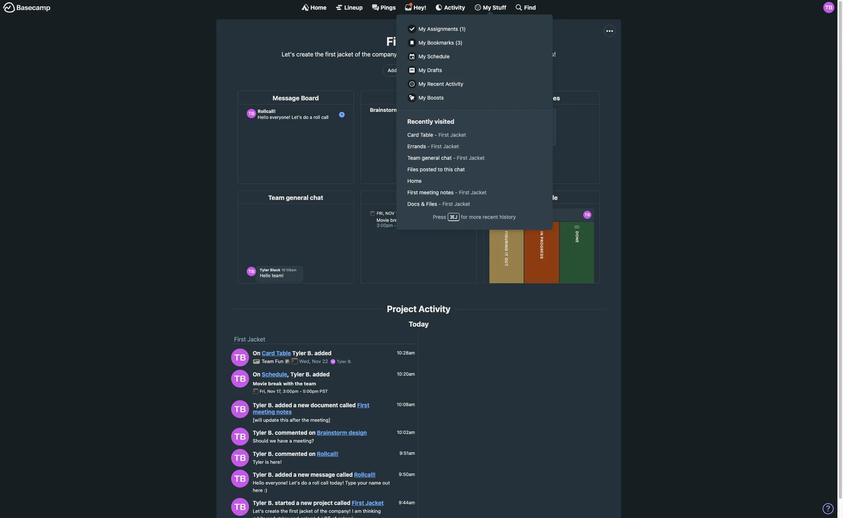Task type: describe. For each thing, give the bounding box(es) containing it.
tyler for tyler b. added a new document called
[[253, 402, 267, 409]]

0 horizontal spatial home
[[310, 4, 326, 11]]

activity inside the my stuff element
[[446, 81, 464, 87]]

a right have
[[289, 439, 292, 444]]

hey! button
[[405, 3, 426, 11]]

first inside first jacket let's create the first jacket of the company! i am thinking rabits and strips and colors! a lot of colors!
[[325, 51, 336, 58]]

add some people
[[388, 67, 427, 73]]

added down 22
[[313, 372, 330, 378]]

card table link
[[262, 350, 291, 357]]

meeting for first meeting notes
[[253, 409, 275, 416]]

thinking inside let's create the first jacket of the company! i am thinking rabits and strips and colors! a lot of colors!
[[363, 509, 381, 515]]

fun
[[275, 359, 283, 365]]

0 vertical spatial home link
[[302, 4, 326, 11]]

22
[[322, 359, 328, 365]]

b. for tyler b. started a new project called first jacket
[[268, 500, 274, 507]]

your
[[357, 481, 367, 487]]

pst
[[320, 389, 328, 394]]

pings
[[381, 4, 396, 11]]

9:51am
[[400, 451, 415, 457]]

jacket inside first jacket let's create the first jacket of the company! i am thinking rabits and strips and colors! a lot of colors!
[[414, 34, 451, 48]]

called for document
[[339, 402, 356, 409]]

nov inside movie break with the team fri, nov 17, 3:00pm -     5:00pm pst
[[267, 389, 275, 394]]

tyler b. added a new message called rollcall!
[[253, 472, 376, 479]]

visited
[[435, 118, 454, 125]]

0 vertical spatial activity
[[444, 4, 465, 11]]

1 horizontal spatial chat
[[454, 166, 465, 173]]

- up 'errands - first jacket'
[[435, 132, 437, 138]]

here
[[253, 488, 263, 494]]

new for message
[[298, 472, 309, 479]]

files posted to this chat link
[[404, 164, 545, 175]]

today
[[409, 320, 429, 329]]

b. for tyler b. commented on rollcall!
[[268, 451, 274, 458]]

10:02am element
[[397, 430, 415, 436]]

home inside recently visited pages element
[[408, 178, 422, 184]]

hey!
[[414, 4, 426, 11]]

a inside let's create the first jacket of the company! i am thinking rabits and strips and colors! a lot of colors!
[[317, 516, 320, 519]]

tyler b.
[[335, 360, 352, 365]]

brainstorm
[[317, 430, 347, 437]]

jacket down 'name'
[[365, 500, 384, 507]]

lineup
[[344, 4, 363, 11]]

1 vertical spatial files
[[426, 201, 437, 207]]

rabits inside let's create the first jacket of the company! i am thinking rabits and strips and colors! a lot of colors!
[[253, 516, 265, 519]]

after
[[290, 417, 300, 423]]

tyler b. added a new document called
[[253, 402, 357, 409]]

add some people link
[[383, 64, 432, 77]]

my for my drafts
[[419, 67, 426, 73]]

0 vertical spatial files
[[408, 166, 419, 173]]

tyler black image for ,       tyler b. added
[[231, 370, 249, 388]]

hello
[[253, 481, 264, 487]]

message
[[311, 472, 335, 479]]

j
[[455, 214, 458, 220]]

my boosts
[[419, 95, 444, 101]]

table inside recently visited pages element
[[420, 132, 433, 138]]

my stuff
[[483, 4, 506, 11]]

jacket down visited
[[450, 132, 466, 138]]

first meeting notes link
[[253, 402, 369, 416]]

first jacket let's create the first jacket of the company! i am thinking rabits and strips and colors! a lot of colors!
[[282, 34, 556, 58]]

break
[[268, 381, 282, 387]]

type
[[345, 481, 356, 487]]

jacket up the for on the top right of page
[[454, 201, 470, 207]]

fri,
[[260, 389, 266, 394]]

my boosts link
[[404, 91, 545, 105]]

first meeting notes - first jacket
[[408, 189, 487, 196]]

commented for brainstorm design
[[275, 430, 307, 437]]

do
[[301, 481, 307, 487]]

everyone!
[[266, 481, 288, 487]]

should we have a meeting?
[[253, 439, 314, 444]]

main element
[[0, 0, 837, 230]]

0 horizontal spatial rollcall!
[[317, 451, 338, 458]]

company! inside let's create the first jacket of the company! i am thinking rabits and strips and colors! a lot of colors!
[[329, 509, 351, 515]]

movie
[[253, 381, 267, 387]]

tyler for tyler b. started a new project called first jacket
[[253, 500, 267, 507]]

9:50am
[[399, 472, 415, 478]]

hello everyone! let's do a roll call today! type your name out here :)
[[253, 481, 390, 494]]

jacket down files posted to this chat link
[[471, 189, 487, 196]]

boosts
[[427, 95, 444, 101]]

first inside let's create the first jacket of the company! i am thinking rabits and strips and colors! a lot of colors!
[[289, 509, 298, 515]]

posted
[[420, 166, 437, 173]]

files posted to this chat
[[408, 166, 465, 173]]

design
[[349, 430, 367, 437]]

recently
[[408, 118, 433, 125]]

project
[[387, 304, 417, 315]]

10:08am
[[397, 402, 415, 408]]

10:20am element
[[397, 372, 415, 377]]

strips inside let's create the first jacket of the company! i am thinking rabits and strips and colors! a lot of colors!
[[277, 516, 289, 519]]

meeting for first meeting notes - first jacket
[[419, 189, 439, 196]]

add
[[388, 67, 397, 73]]

tyler black image for tyler b. added a new message called rollcall!
[[231, 471, 249, 488]]

on for rollcall!
[[309, 451, 316, 458]]

jacket up files posted to this chat link
[[469, 155, 485, 161]]

let's inside let's create the first jacket of the company! i am thinking rabits and strips and colors! a lot of colors!
[[253, 509, 264, 515]]

find button
[[515, 4, 536, 11]]

added up everyone!
[[275, 472, 292, 479]]

added up 22
[[314, 350, 332, 357]]

9:51am element
[[400, 451, 415, 457]]

:)
[[264, 488, 267, 494]]

company! inside first jacket let's create the first jacket of the company! i am thinking rabits and strips and colors! a lot of colors!
[[372, 51, 399, 58]]

(3)
[[456, 39, 463, 46]]

jacket inside first jacket let's create the first jacket of the company! i am thinking rabits and strips and colors! a lot of colors!
[[337, 51, 353, 58]]

a for project
[[296, 500, 299, 507]]

first meeting notes
[[253, 402, 369, 416]]

notes for first meeting notes - first jacket
[[440, 189, 454, 196]]

jacket inside let's create the first jacket of the company! i am thinking rabits and strips and colors! a lot of colors!
[[299, 509, 313, 515]]

to
[[438, 166, 443, 173]]

a inside first jacket let's create the first jacket of the company! i am thinking rabits and strips and colors! a lot of colors!
[[512, 51, 516, 58]]

activity link
[[435, 4, 465, 11]]

find
[[524, 4, 536, 11]]

meeting?
[[293, 439, 314, 444]]

b. for tyler b.
[[348, 360, 352, 365]]

tyler black image for tyler b. commented on brainstorm design
[[231, 429, 249, 446]]

1 horizontal spatial first jacket link
[[352, 500, 384, 507]]

my for my assignments (1)
[[419, 26, 426, 32]]

&
[[421, 201, 425, 207]]

here!
[[270, 460, 282, 465]]

tyler for tyler b. commented on brainstorm design
[[253, 430, 267, 437]]

started
[[275, 500, 295, 507]]

first inside first meeting notes
[[357, 402, 369, 409]]

update
[[263, 417, 279, 423]]

my for my recent activity
[[419, 81, 426, 87]]

commented for rollcall!
[[275, 451, 307, 458]]

notes for first meeting notes
[[276, 409, 292, 416]]

tyler b. started a new project called first jacket
[[253, 500, 384, 507]]

5:00pm
[[303, 389, 318, 394]]

1 vertical spatial this
[[280, 417, 288, 423]]

my for my stuff
[[483, 4, 491, 11]]

i inside first jacket let's create the first jacket of the company! i am thinking rabits and strips and colors! a lot of colors!
[[400, 51, 402, 58]]

9:44am
[[399, 500, 415, 506]]

am inside let's create the first jacket of the company! i am thinking rabits and strips and colors! a lot of colors!
[[355, 509, 361, 515]]

- up press
[[439, 201, 441, 207]]

on card table tyler b. added
[[253, 350, 332, 357]]

lot inside first jacket let's create the first jacket of the company! i am thinking rabits and strips and colors! a lot of colors!
[[518, 51, 529, 58]]

b. up team
[[306, 372, 311, 378]]

0 vertical spatial nov
[[312, 359, 321, 365]]

10:02am
[[397, 430, 415, 436]]

docs
[[408, 201, 420, 207]]

lot inside let's create the first jacket of the company! i am thinking rabits and strips and colors! a lot of colors!
[[321, 516, 331, 519]]

- up files posted to this chat
[[453, 155, 456, 161]]

my stuff button
[[474, 4, 506, 11]]

stuff
[[493, 4, 506, 11]]

team for team fun
[[262, 359, 274, 365]]

my schedule link
[[404, 50, 545, 63]]

new for project
[[301, 500, 312, 507]]

[will
[[253, 417, 262, 423]]

project activity
[[387, 304, 450, 315]]

wed,
[[299, 359, 311, 365]]



Task type: locate. For each thing, give the bounding box(es) containing it.
schedule inside the my stuff element
[[427, 53, 450, 60]]

my left recent at the right top of page
[[419, 81, 426, 87]]

0 horizontal spatial thinking
[[363, 509, 381, 515]]

i inside let's create the first jacket of the company! i am thinking rabits and strips and colors! a lot of colors!
[[352, 509, 353, 515]]

my bookmarks (3)
[[419, 39, 463, 46]]

schedule link
[[262, 372, 287, 378]]

0 vertical spatial card
[[408, 132, 419, 138]]

0 horizontal spatial lot
[[321, 516, 331, 519]]

my left stuff
[[483, 4, 491, 11]]

brainstorm design link
[[317, 430, 367, 437]]

1 vertical spatial strips
[[277, 516, 289, 519]]

jacket up card table link
[[247, 337, 265, 343]]

3 tyler black image from the top
[[231, 429, 249, 446]]

my
[[483, 4, 491, 11], [419, 26, 426, 32], [419, 39, 426, 46], [419, 53, 426, 60], [419, 67, 426, 73], [419, 81, 426, 87], [419, 95, 426, 101]]

tyler is here!
[[253, 460, 282, 465]]

1 vertical spatial chat
[[454, 166, 465, 173]]

0 vertical spatial notes
[[440, 189, 454, 196]]

1 horizontal spatial team
[[408, 155, 421, 161]]

team
[[304, 381, 316, 387]]

my stuff element
[[404, 22, 545, 105]]

the inside movie break with the team fri, nov 17, 3:00pm -     5:00pm pst
[[295, 381, 303, 387]]

called for message
[[336, 472, 353, 479]]

name
[[369, 481, 381, 487]]

1 tyler black image from the top
[[231, 349, 249, 367]]

1 vertical spatial create
[[265, 509, 279, 515]]

commented up should we have a meeting?
[[275, 430, 307, 437]]

1 horizontal spatial lot
[[518, 51, 529, 58]]

tyler black image left the should
[[231, 429, 249, 446]]

0 vertical spatial create
[[296, 51, 313, 58]]

1 vertical spatial new
[[298, 472, 309, 479]]

home down posted on the top of the page
[[408, 178, 422, 184]]

5 tyler black image from the top
[[231, 471, 249, 488]]

files left posted on the top of the page
[[408, 166, 419, 173]]

called
[[339, 402, 356, 409], [336, 472, 353, 479], [334, 500, 350, 507]]

strips down started
[[277, 516, 289, 519]]

tyler black image for tyler b. added
[[231, 349, 249, 367]]

3:00pm
[[283, 389, 298, 394]]

1 horizontal spatial rollcall!
[[354, 472, 376, 479]]

0 horizontal spatial first
[[289, 509, 298, 515]]

tyler down fri,
[[253, 402, 267, 409]]

b. up we
[[268, 430, 274, 437]]

i up some on the left top of the page
[[400, 51, 402, 58]]

2 tyler black image from the top
[[231, 370, 249, 388]]

files right &
[[426, 201, 437, 207]]

on for brainstorm
[[309, 430, 316, 437]]

activity right recent at the right top of page
[[446, 81, 464, 87]]

0 horizontal spatial first jacket link
[[234, 337, 265, 343]]

0 horizontal spatial company!
[[329, 509, 351, 515]]

1 horizontal spatial thinking
[[413, 51, 434, 58]]

0 vertical spatial rollcall!
[[317, 451, 338, 458]]

meeting inside recently visited pages element
[[419, 189, 439, 196]]

roll
[[312, 481, 319, 487]]

1 horizontal spatial nov
[[312, 359, 321, 365]]

jacket up my schedule
[[414, 34, 451, 48]]

called up type
[[336, 472, 353, 479]]

b. for tyler b. added a new document called
[[268, 402, 274, 409]]

home link left lineup link
[[302, 4, 326, 11]]

1 horizontal spatial table
[[420, 132, 433, 138]]

b. up everyone!
[[268, 472, 274, 479]]

0 horizontal spatial chat
[[441, 155, 452, 161]]

0 horizontal spatial jacket
[[299, 509, 313, 515]]

strips inside first jacket let's create the first jacket of the company! i am thinking rabits and strips and colors! a lot of colors!
[[464, 51, 479, 58]]

my up first jacket let's create the first jacket of the company! i am thinking rabits and strips and colors! a lot of colors!
[[419, 26, 426, 32]]

assignments
[[427, 26, 458, 32]]

rollcall! link for tyler b. commented on
[[317, 451, 338, 458]]

- inside movie break with the team fri, nov 17, 3:00pm -     5:00pm pst
[[300, 389, 302, 394]]

b. up tyler is here!
[[268, 451, 274, 458]]

my assignments (1)
[[419, 26, 466, 32]]

jacket
[[414, 34, 451, 48], [450, 132, 466, 138], [443, 143, 459, 150], [469, 155, 485, 161], [471, 189, 487, 196], [454, 201, 470, 207], [247, 337, 265, 343], [365, 500, 384, 507]]

home
[[310, 4, 326, 11], [408, 178, 422, 184]]

home link up first meeting notes - first jacket
[[404, 175, 545, 187]]

notes up [will update this after the meeting] on the bottom
[[276, 409, 292, 416]]

a right do
[[308, 481, 311, 487]]

my for my bookmarks (3)
[[419, 39, 426, 46]]

meeting inside first meeting notes
[[253, 409, 275, 416]]

0 horizontal spatial i
[[352, 509, 353, 515]]

thinking down 'name'
[[363, 509, 381, 515]]

this left after at the left bottom of the page
[[280, 417, 288, 423]]

tyler black image inside 'main' element
[[823, 2, 834, 13]]

1 horizontal spatial a
[[512, 51, 516, 58]]

a for message
[[293, 472, 297, 479]]

0 horizontal spatial rollcall! link
[[317, 451, 338, 458]]

1 vertical spatial home
[[408, 178, 422, 184]]

- up docs & files - first jacket
[[455, 189, 458, 196]]

on down meeting?
[[309, 451, 316, 458]]

1 vertical spatial on
[[309, 451, 316, 458]]

card
[[408, 132, 419, 138], [262, 350, 275, 357]]

my drafts
[[419, 67, 442, 73]]

0 vertical spatial rabits
[[436, 51, 451, 58]]

tyler black image for tyler b. commented on rollcall!
[[231, 450, 249, 467]]

1 horizontal spatial rollcall! link
[[354, 472, 376, 479]]

0 vertical spatial on
[[253, 350, 260, 357]]

tyler b. commented on brainstorm design
[[253, 430, 367, 437]]

2 commented from the top
[[275, 451, 307, 458]]

my schedule
[[419, 53, 450, 60]]

files
[[408, 166, 419, 173], [426, 201, 437, 207]]

10:28am
[[397, 351, 415, 356]]

a down the tyler b. commented on rollcall!
[[293, 472, 297, 479]]

1 horizontal spatial strips
[[464, 51, 479, 58]]

tyler up is
[[253, 451, 267, 458]]

0 horizontal spatial a
[[317, 516, 320, 519]]

0 horizontal spatial files
[[408, 166, 419, 173]]

let's for hello
[[289, 481, 300, 487]]

chat
[[441, 155, 452, 161], [454, 166, 465, 173]]

schedule for on
[[262, 372, 287, 378]]

first jacket link up card table link
[[234, 337, 265, 343]]

call
[[321, 481, 328, 487]]

1 vertical spatial let's
[[289, 481, 300, 487]]

notes up docs & files - first jacket
[[440, 189, 454, 196]]

colors!
[[493, 51, 511, 58], [538, 51, 556, 58], [300, 516, 315, 519], [338, 516, 353, 519]]

0 horizontal spatial table
[[276, 350, 291, 357]]

chat up the 'to'
[[441, 155, 452, 161]]

first jacket link down the your
[[352, 500, 384, 507]]

tyler black image
[[823, 2, 834, 13], [436, 65, 447, 76], [330, 360, 335, 365], [231, 401, 249, 419], [231, 499, 249, 517]]

company! down "project"
[[329, 509, 351, 515]]

my recent activity link
[[404, 77, 545, 91]]

jacket up team general chat - first jacket
[[443, 143, 459, 150]]

rabits
[[436, 51, 451, 58], [253, 516, 265, 519]]

recent
[[427, 81, 444, 87]]

1 horizontal spatial create
[[296, 51, 313, 58]]

⌘ j for more recent history
[[450, 214, 516, 220]]

,
[[287, 372, 289, 378]]

am
[[403, 51, 411, 58], [355, 509, 361, 515]]

1 horizontal spatial rabits
[[436, 51, 451, 58]]

1 horizontal spatial home link
[[404, 175, 545, 187]]

activity up (1)
[[444, 4, 465, 11]]

4 tyler black image from the top
[[231, 450, 249, 467]]

strips up my drafts link
[[464, 51, 479, 58]]

added down 17,
[[275, 402, 292, 409]]

1 vertical spatial team
[[262, 359, 274, 365]]

have
[[277, 439, 288, 444]]

let's for first
[[282, 51, 295, 58]]

home left lineup link
[[310, 4, 326, 11]]

0 vertical spatial rollcall! link
[[317, 451, 338, 458]]

tyler for tyler b. added a new message called rollcall!
[[253, 472, 267, 479]]

a
[[293, 402, 297, 409], [289, 439, 292, 444], [293, 472, 297, 479], [308, 481, 311, 487], [296, 500, 299, 507]]

on for on schedule ,       tyler b. added
[[253, 372, 260, 378]]

card up errands
[[408, 132, 419, 138]]

errands - first jacket
[[408, 143, 459, 150]]

rollcall! link for tyler b. added a new message called
[[354, 472, 376, 479]]

1 vertical spatial home link
[[404, 175, 545, 187]]

commented
[[275, 430, 307, 437], [275, 451, 307, 458]]

tyler up the should
[[253, 430, 267, 437]]

0 horizontal spatial am
[[355, 509, 361, 515]]

company! up add
[[372, 51, 399, 58]]

a right started
[[296, 500, 299, 507]]

pings button
[[372, 4, 396, 11]]

rollcall! up the your
[[354, 472, 376, 479]]

more
[[469, 214, 481, 220]]

strips
[[464, 51, 479, 58], [277, 516, 289, 519]]

0 horizontal spatial notes
[[276, 409, 292, 416]]

tyler black image down first jacket
[[231, 349, 249, 367]]

on schedule ,       tyler b. added
[[253, 372, 330, 378]]

notes inside first meeting notes
[[276, 409, 292, 416]]

0 vertical spatial jacket
[[337, 51, 353, 58]]

1 on from the top
[[309, 430, 316, 437]]

is
[[265, 460, 269, 465]]

17,
[[276, 389, 282, 394]]

1 vertical spatial called
[[336, 472, 353, 479]]

1 horizontal spatial company!
[[372, 51, 399, 58]]

team inside recently visited pages element
[[408, 155, 421, 161]]

card inside recently visited pages element
[[408, 132, 419, 138]]

schedule down my bookmarks (3)
[[427, 53, 450, 60]]

0 horizontal spatial rabits
[[253, 516, 265, 519]]

table up 'errands - first jacket'
[[420, 132, 433, 138]]

press
[[433, 214, 446, 220]]

i down type
[[352, 509, 353, 515]]

bookmarks
[[427, 39, 454, 46]]

9:50am element
[[399, 472, 415, 478]]

0 vertical spatial table
[[420, 132, 433, 138]]

general
[[422, 155, 440, 161]]

0 horizontal spatial card
[[262, 350, 275, 357]]

on up meeting?
[[309, 430, 316, 437]]

tyler black image left hello
[[231, 471, 249, 488]]

first inside first jacket let's create the first jacket of the company! i am thinking rabits and strips and colors! a lot of colors!
[[386, 34, 411, 48]]

[will update this after the meeting]
[[253, 417, 330, 423]]

on up movie
[[253, 372, 260, 378]]

new up let's create the first jacket of the company! i am thinking rabits and strips and colors! a lot of colors!
[[301, 500, 312, 507]]

my inside popup button
[[483, 4, 491, 11]]

first jacket
[[234, 337, 265, 343]]

jacket
[[337, 51, 353, 58], [299, 509, 313, 515]]

card up team fun
[[262, 350, 275, 357]]

added
[[314, 350, 332, 357], [313, 372, 330, 378], [275, 402, 292, 409], [275, 472, 292, 479]]

1 vertical spatial company!
[[329, 509, 351, 515]]

schedule
[[427, 53, 450, 60], [262, 372, 287, 378]]

we
[[270, 439, 276, 444]]

this right the 'to'
[[444, 166, 453, 173]]

0 vertical spatial i
[[400, 51, 402, 58]]

schedule for my
[[427, 53, 450, 60]]

1 vertical spatial jacket
[[299, 509, 313, 515]]

new for document
[[298, 402, 309, 409]]

1 horizontal spatial card
[[408, 132, 419, 138]]

tyler right ,
[[290, 372, 304, 378]]

tyler up wed,
[[292, 350, 306, 357]]

1 vertical spatial commented
[[275, 451, 307, 458]]

0 vertical spatial commented
[[275, 430, 307, 437]]

am up 'add some people'
[[403, 51, 411, 58]]

2 vertical spatial new
[[301, 500, 312, 507]]

tyler down here on the left
[[253, 500, 267, 507]]

should
[[253, 439, 268, 444]]

0 horizontal spatial this
[[280, 417, 288, 423]]

on for on card table tyler b. added
[[253, 350, 260, 357]]

tyler up hello
[[253, 472, 267, 479]]

0 vertical spatial this
[[444, 166, 453, 173]]

docs & files - first jacket
[[408, 201, 470, 207]]

⌘
[[450, 214, 455, 220]]

document
[[311, 402, 338, 409]]

0 vertical spatial first jacket link
[[234, 337, 265, 343]]

b. right 22
[[348, 360, 352, 365]]

recent
[[483, 214, 498, 220]]

1 horizontal spatial meeting
[[419, 189, 439, 196]]

0 vertical spatial strips
[[464, 51, 479, 58]]

wed, nov 22
[[299, 359, 329, 365]]

this inside recently visited pages element
[[444, 166, 453, 173]]

recently visited
[[408, 118, 454, 125]]

rollcall! link
[[317, 451, 338, 458], [354, 472, 376, 479]]

b. for tyler b. commented on brainstorm design
[[268, 430, 274, 437]]

0 vertical spatial new
[[298, 402, 309, 409]]

team
[[408, 155, 421, 161], [262, 359, 274, 365]]

a for document
[[293, 402, 297, 409]]

b. up update
[[268, 402, 274, 409]]

1 vertical spatial rollcall!
[[354, 472, 376, 479]]

0 vertical spatial schedule
[[427, 53, 450, 60]]

0 vertical spatial thinking
[[413, 51, 434, 58]]

1 vertical spatial on
[[253, 372, 260, 378]]

my up people
[[419, 53, 426, 60]]

team down errands
[[408, 155, 421, 161]]

2 vertical spatial let's
[[253, 509, 264, 515]]

switch accounts image
[[3, 2, 51, 13]]

10:28am element
[[397, 351, 415, 356]]

b. for tyler b. added a new message called rollcall!
[[268, 472, 274, 479]]

- up the general
[[428, 143, 430, 150]]

with
[[283, 381, 294, 387]]

my left drafts
[[419, 67, 426, 73]]

(1)
[[460, 26, 466, 32]]

new down 5:00pm
[[298, 402, 309, 409]]

this
[[444, 166, 453, 173], [280, 417, 288, 423]]

meeting up &
[[419, 189, 439, 196]]

1 vertical spatial card
[[262, 350, 275, 357]]

create inside let's create the first jacket of the company! i am thinking rabits and strips and colors! a lot of colors!
[[265, 509, 279, 515]]

0 horizontal spatial meeting
[[253, 409, 275, 416]]

called right "project"
[[334, 500, 350, 507]]

team general chat - first jacket
[[408, 155, 485, 161]]

of
[[355, 51, 360, 58], [531, 51, 536, 58], [314, 509, 319, 515], [332, 516, 336, 519]]

1 horizontal spatial files
[[426, 201, 437, 207]]

0 vertical spatial first
[[325, 51, 336, 58]]

0 horizontal spatial nov
[[267, 389, 275, 394]]

2 on from the top
[[309, 451, 316, 458]]

movie break with the team fri, nov 17, 3:00pm -     5:00pm pst
[[253, 381, 328, 394]]

notes inside recently visited pages element
[[440, 189, 454, 196]]

2 vertical spatial activity
[[419, 304, 450, 315]]

1 vertical spatial thinking
[[363, 509, 381, 515]]

my for my boosts
[[419, 95, 426, 101]]

let's create the first jacket of the company! i am thinking rabits and strips and colors! a lot of colors!
[[253, 509, 381, 519]]

team left fun
[[262, 359, 274, 365]]

0 vertical spatial company!
[[372, 51, 399, 58]]

tyler for tyler b. commented on rollcall!
[[253, 451, 267, 458]]

10:08am element
[[397, 402, 415, 408]]

activity
[[444, 4, 465, 11], [446, 81, 464, 87], [419, 304, 450, 315]]

rabits down here on the left
[[253, 516, 265, 519]]

0 vertical spatial chat
[[441, 155, 452, 161]]

0 vertical spatial a
[[512, 51, 516, 58]]

b. up wed, nov 22
[[307, 350, 313, 357]]

meeting]
[[310, 417, 330, 423]]

thinking inside first jacket let's create the first jacket of the company! i am thinking rabits and strips and colors! a lot of colors!
[[413, 51, 434, 58]]

10:20am
[[397, 372, 415, 377]]

tyler black image
[[231, 349, 249, 367], [231, 370, 249, 388], [231, 429, 249, 446], [231, 450, 249, 467], [231, 471, 249, 488]]

tyler black image left is
[[231, 450, 249, 467]]

0 vertical spatial am
[[403, 51, 411, 58]]

chat down team general chat - first jacket
[[454, 166, 465, 173]]

commented down should we have a meeting?
[[275, 451, 307, 458]]

1 vertical spatial first jacket link
[[352, 500, 384, 507]]

1 vertical spatial schedule
[[262, 372, 287, 378]]

0 horizontal spatial strips
[[277, 516, 289, 519]]

recently visited pages element
[[404, 129, 545, 210]]

b. left started
[[268, 500, 274, 507]]

1 vertical spatial rabits
[[253, 516, 265, 519]]

let's inside first jacket let's create the first jacket of the company! i am thinking rabits and strips and colors! a lot of colors!
[[282, 51, 295, 58]]

0 vertical spatial called
[[339, 402, 356, 409]]

1 commented from the top
[[275, 430, 307, 437]]

drafts
[[427, 67, 442, 73]]

1 vertical spatial first
[[289, 509, 298, 515]]

tyler right 22
[[337, 360, 347, 365]]

activity up today
[[419, 304, 450, 315]]

1 vertical spatial rollcall! link
[[354, 472, 376, 479]]

rabits inside first jacket let's create the first jacket of the company! i am thinking rabits and strips and colors! a lot of colors!
[[436, 51, 451, 58]]

tyler black image left movie
[[231, 370, 249, 388]]

- left 5:00pm
[[300, 389, 302, 394]]

my for my schedule
[[419, 53, 426, 60]]

a down 3:00pm
[[293, 402, 297, 409]]

1 horizontal spatial first
[[325, 51, 336, 58]]

1 vertical spatial a
[[317, 516, 320, 519]]

history
[[500, 214, 516, 220]]

rabits down 'bookmarks'
[[436, 51, 451, 58]]

tyler b. commented on rollcall!
[[253, 451, 338, 458]]

let's inside hello everyone! let's do a roll call today! type your name out here :)
[[289, 481, 300, 487]]

9:44am element
[[399, 500, 415, 506]]

thinking up people
[[413, 51, 434, 58]]

2 on from the top
[[253, 372, 260, 378]]

nov
[[312, 359, 321, 365], [267, 389, 275, 394]]

0 vertical spatial lot
[[518, 51, 529, 58]]

a inside hello everyone! let's do a roll call today! type your name out here :)
[[308, 481, 311, 487]]

rollcall! down brainstorm
[[317, 451, 338, 458]]

am inside first jacket let's create the first jacket of the company! i am thinking rabits and strips and colors! a lot of colors!
[[403, 51, 411, 58]]

1 vertical spatial notes
[[276, 409, 292, 416]]

table up fun
[[276, 350, 291, 357]]

for
[[461, 214, 468, 220]]

1 on from the top
[[253, 350, 260, 357]]

tyler for tyler is here!
[[253, 460, 264, 465]]

on down first jacket
[[253, 350, 260, 357]]

1 horizontal spatial this
[[444, 166, 453, 173]]

1 vertical spatial meeting
[[253, 409, 275, 416]]

create inside first jacket let's create the first jacket of the company! i am thinking rabits and strips and colors! a lot of colors!
[[296, 51, 313, 58]]

called for project
[[334, 500, 350, 507]]

0 vertical spatial team
[[408, 155, 421, 161]]

rollcall! link down brainstorm
[[317, 451, 338, 458]]

errands
[[408, 143, 426, 150]]

called right document
[[339, 402, 356, 409]]

1 horizontal spatial notes
[[440, 189, 454, 196]]

on
[[309, 430, 316, 437], [309, 451, 316, 458]]

rollcall! link up the your
[[354, 472, 376, 479]]

1 vertical spatial table
[[276, 350, 291, 357]]

meeting up [will
[[253, 409, 275, 416]]

b.
[[307, 350, 313, 357], [348, 360, 352, 365], [306, 372, 311, 378], [268, 402, 274, 409], [268, 430, 274, 437], [268, 451, 274, 458], [268, 472, 274, 479], [268, 500, 274, 507]]

tyler for tyler b.
[[337, 360, 347, 365]]

team for team general chat - first jacket
[[408, 155, 421, 161]]



Task type: vqa. For each thing, say whether or not it's contained in the screenshot.


